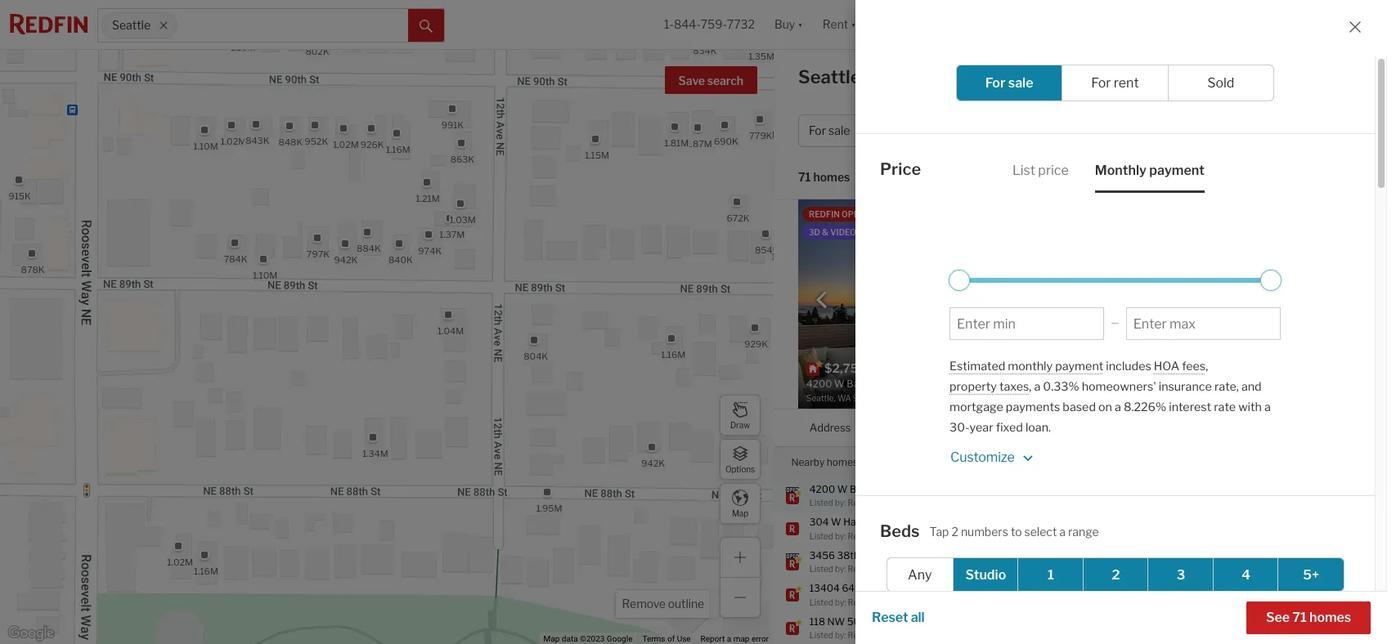 Task type: describe. For each thing, give the bounding box(es) containing it.
$485
[[1231, 556, 1256, 568]]

homes for 71
[[814, 171, 851, 184]]

minimum price slider
[[949, 270, 971, 291]]

draw
[[731, 420, 750, 430]]

3456 38th ave sw link
[[810, 550, 898, 563]]

834k
[[693, 45, 717, 56]]

homes for nearby
[[827, 456, 858, 469]]

taxes
[[1000, 379, 1030, 394]]

for for for sale option
[[986, 75, 1006, 91]]

other
[[1083, 124, 1114, 138]]

7732
[[727, 17, 755, 31]]

address button
[[810, 410, 851, 447]]

options button
[[720, 439, 761, 480]]

next button image
[[1049, 292, 1065, 308]]

studio
[[966, 568, 1007, 583]]

863k
[[451, 153, 475, 165]]

13404 64th ter ne link
[[810, 583, 897, 596]]

rate
[[1215, 400, 1237, 415]]

numbers
[[961, 525, 1009, 539]]

ter
[[867, 583, 882, 595]]

sort
[[871, 171, 895, 184]]

$2,750,000
[[985, 490, 1040, 502]]

779k
[[750, 130, 773, 141]]

listed for 4200
[[810, 498, 834, 508]]

1 vertical spatial 1.16m
[[662, 349, 686, 360]]

2 vertical spatial favorite this home image
[[1350, 617, 1370, 637]]

listed for 13404
[[810, 598, 834, 608]]

for inside button
[[809, 124, 827, 138]]

942k for 942k
[[642, 458, 665, 469]]

884k
[[357, 242, 381, 254]]

sw
[[882, 550, 898, 562]]

st for 4200 w barrett st
[[885, 483, 895, 496]]

3.5 for 3,400
[[1123, 556, 1137, 568]]

phinney ridge
[[910, 622, 976, 635]]

1.21m 1.37m
[[416, 192, 465, 240]]

barrett
[[850, 483, 883, 496]]

a inside 8.226 % interest rate with a 30-year fixed loan.
[[1265, 400, 1272, 415]]

google
[[607, 635, 633, 644]]

1 vertical spatial favorite this home image
[[1350, 485, 1370, 504]]

see 71 homes
[[1267, 610, 1352, 626]]

3 inside option
[[1177, 568, 1186, 583]]

remove studio+ / 2.5+ ba image
[[1220, 126, 1230, 136]]

for rent
[[1092, 75, 1140, 91]]

991k
[[442, 119, 464, 130]]

1 checkbox
[[1018, 558, 1085, 593]]

payment inside 'element'
[[1150, 162, 1205, 178]]

insurance
[[1159, 379, 1213, 394]]

4200 w barrett st link
[[810, 483, 895, 497]]

854k
[[755, 245, 779, 256]]

payment inside estimated monthly payment includes hoa fees , property taxes , a 0.33
[[1056, 359, 1104, 374]]

3.5 for 3,900
[[1123, 490, 1137, 502]]

reset
[[872, 610, 909, 626]]

for for the for rent checkbox
[[1092, 75, 1112, 91]]

0 horizontal spatial 1.02m
[[167, 557, 193, 568]]

listed for 3456
[[810, 565, 834, 574]]

point
[[947, 589, 971, 601]]

0 horizontal spatial 2
[[952, 525, 959, 539]]

1.21m 840k
[[389, 251, 796, 265]]

848k 863k
[[279, 136, 475, 165]]

redfin for holmes point
[[848, 598, 873, 608]]

remove outline
[[622, 597, 705, 611]]

wa
[[869, 66, 900, 88]]

remove
[[622, 597, 666, 611]]

Sold checkbox
[[1168, 65, 1275, 101]]

previous button image
[[814, 292, 831, 308]]

search
[[708, 74, 744, 88]]

by: for 118
[[836, 631, 846, 641]]

5
[[1282, 556, 1288, 568]]

2 6 from the top
[[1282, 622, 1288, 635]]

on
[[1094, 282, 1107, 294]]

use
[[677, 635, 691, 644]]

year
[[1242, 259, 1263, 272]]

redfin right 'on'
[[1109, 282, 1140, 294]]

4pm
[[922, 209, 941, 219]]

tour
[[858, 227, 881, 237]]

remove outline button
[[617, 591, 710, 619]]

$1,595,000
[[985, 523, 1039, 535]]

2 vertical spatial price
[[985, 421, 1011, 434]]

homes inside button
[[1310, 610, 1352, 626]]

Any checkbox
[[887, 558, 954, 593]]

video
[[831, 227, 857, 237]]

1-
[[665, 17, 674, 31]]

studio+
[[1121, 124, 1163, 138]]

redfin for north admiral
[[848, 565, 873, 574]]

option group containing any
[[887, 558, 1345, 593]]

market
[[1183, 71, 1228, 87]]

For sale checkbox
[[957, 65, 1063, 101]]

1.21m for 1.21m 840k
[[772, 251, 796, 262]]

13404
[[810, 583, 840, 595]]

studio+ / 2.5+ ba button
[[1110, 115, 1242, 147]]

1.34m
[[363, 448, 388, 459]]

690k
[[714, 136, 739, 147]]

2,910
[[1164, 589, 1190, 601]]

Studio checkbox
[[953, 558, 1020, 593]]

5+
[[1304, 568, 1320, 583]]

% inside % homeowners' insurance rate, and mortgage payments based on a
[[1069, 379, 1080, 394]]

0 horizontal spatial 1.16m
[[194, 566, 218, 578]]

5+ checkbox
[[1279, 558, 1345, 593]]

71 homes • sort : recommended
[[799, 171, 983, 185]]

monthly
[[1096, 162, 1147, 178]]

monthly payment element
[[1096, 149, 1205, 193]]

year
[[970, 420, 994, 435]]

50th
[[848, 616, 870, 628]]

118 nw 50th st listed by: redfin
[[810, 616, 882, 641]]

built
[[1265, 259, 1286, 272]]

year built
[[1242, 259, 1286, 272]]

2 checkbox
[[1083, 558, 1150, 593]]

w for 4200
[[838, 483, 848, 496]]

includes
[[1107, 359, 1152, 374]]

for sale inside button
[[809, 124, 851, 138]]

• for filters
[[1331, 124, 1334, 138]]

north
[[910, 556, 937, 568]]

2 6 days from the top
[[1282, 622, 1312, 635]]

remove seattle image
[[159, 20, 168, 30]]

x-out this home image
[[1125, 380, 1145, 400]]

3,400
[[1164, 556, 1193, 568]]

rent
[[1114, 75, 1140, 91]]

queen anne
[[910, 523, 967, 535]]

draw button
[[720, 395, 761, 436]]

photo of 4200 w barrett st, seattle, wa 98199 image
[[799, 200, 1081, 409]]

outline
[[668, 597, 705, 611]]

0.33
[[1044, 379, 1069, 394]]

match
[[881, 456, 910, 469]]

1-844-759-7732
[[665, 17, 755, 31]]

by: for 304
[[836, 532, 846, 541]]

5 days
[[1282, 556, 1312, 568]]

ne
[[884, 583, 897, 595]]

30-
[[950, 420, 970, 435]]

payments
[[1006, 400, 1061, 415]]

1.03m
[[450, 214, 476, 226]]

with
[[1239, 400, 1263, 415]]

3456 38th ave sw listed by: redfin
[[810, 550, 898, 574]]

sale inside for sale option
[[1009, 75, 1034, 91]]

queen
[[910, 523, 940, 535]]

interest
[[1170, 400, 1212, 415]]

remove house, townhouse, other image
[[1081, 126, 1091, 136]]

by: for 13404
[[836, 598, 846, 608]]

map for map data ©2023 google
[[544, 635, 560, 644]]

3 checkbox
[[1148, 558, 1215, 593]]



Task type: vqa. For each thing, say whether or not it's contained in the screenshot.
0- associated with $1,171+ /mo
no



Task type: locate. For each thing, give the bounding box(es) containing it.
• inside button
[[1331, 124, 1334, 138]]

redfin for phinney ridge
[[848, 631, 873, 641]]

redfin down 50th
[[848, 631, 873, 641]]

1 vertical spatial •
[[859, 172, 862, 185]]

price button
[[888, 115, 958, 147], [985, 410, 1011, 447]]

4 checkbox
[[1214, 558, 1280, 593]]

by: down '13404 64th ter ne' link
[[836, 598, 846, 608]]

redfin inside 304 w halladay st listed by: redfin
[[848, 532, 873, 541]]

st inside 118 nw 50th st listed by: redfin
[[872, 616, 882, 628]]

redfin inside 118 nw 50th st listed by: redfin
[[848, 631, 873, 641]]

select
[[1025, 525, 1058, 539]]

71 inside 71 homes • sort : recommended
[[799, 171, 811, 184]]

1 vertical spatial ,
[[1030, 379, 1032, 394]]

sale
[[997, 66, 1034, 88]]

1 listed from the top
[[810, 498, 834, 508]]

submit search image
[[420, 19, 433, 33]]

fixed
[[997, 420, 1024, 435]]

by: for 3456
[[836, 565, 846, 574]]

2 right tap
[[952, 525, 959, 539]]

customize button
[[950, 438, 1039, 471]]

listed
[[810, 498, 834, 508], [810, 532, 834, 541], [810, 565, 834, 574], [810, 598, 834, 608], [810, 631, 834, 641]]

favorite this home image
[[1092, 380, 1112, 400], [1350, 485, 1370, 504], [1350, 617, 1370, 637]]

2 vertical spatial 3.5
[[1123, 589, 1137, 601]]

by: inside 118 nw 50th st listed by: redfin
[[836, 631, 846, 641]]

2 inside 2 option
[[1113, 568, 1121, 583]]

for sale up house,
[[986, 75, 1034, 91]]

days for $617
[[1291, 589, 1312, 601]]

listed down 13404
[[810, 598, 834, 608]]

2 listed from the top
[[810, 532, 834, 541]]

range
[[1069, 525, 1100, 539]]

0 horizontal spatial %
[[1069, 379, 1080, 394]]

1 horizontal spatial price button
[[985, 410, 1011, 447]]

map inside button
[[732, 509, 749, 518]]

0 horizontal spatial hoa
[[1094, 304, 1116, 316]]

$1,795,000
[[985, 589, 1039, 601]]

loan.
[[1026, 420, 1052, 435]]

• right filters
[[1331, 124, 1334, 138]]

1 vertical spatial 942k
[[642, 458, 665, 469]]

0 horizontal spatial 4 days
[[1171, 282, 1202, 294]]

0 horizontal spatial price button
[[888, 115, 958, 147]]

sale right for
[[1009, 75, 1034, 91]]

hoa left fees
[[1155, 359, 1180, 374]]

$617
[[1231, 589, 1254, 601]]

6 up see at the bottom
[[1282, 589, 1288, 601]]

map
[[732, 509, 749, 518], [544, 635, 560, 644]]

0 horizontal spatial payment
[[1056, 359, 1104, 374]]

listed inside the 13404 64th ter ne listed by: redfin
[[810, 598, 834, 608]]

1 horizontal spatial for sale
[[986, 75, 1034, 91]]

1 horizontal spatial 1.16m
[[386, 143, 411, 155]]

listed inside 4200 w barrett st listed by: redfin
[[810, 498, 834, 508]]

google image
[[4, 624, 58, 645]]

listed down 4200
[[810, 498, 834, 508]]

1 vertical spatial 4 days
[[1282, 490, 1312, 502]]

1 vertical spatial map
[[544, 635, 560, 644]]

1.21m inside the "1.21m 840k"
[[772, 251, 796, 262]]

price button up "recommended"
[[888, 115, 958, 147]]

for inside option
[[986, 75, 1006, 91]]

38th
[[838, 550, 860, 562]]

1 horizontal spatial •
[[1331, 124, 1334, 138]]

w right 4200
[[838, 483, 848, 496]]

that
[[861, 456, 879, 469]]

Enter max text field
[[1134, 316, 1274, 332]]

homes up "redfin"
[[814, 171, 851, 184]]

, up insurance
[[1206, 359, 1209, 374]]

0 vertical spatial 6
[[1282, 589, 1288, 601]]

1.02m
[[221, 136, 247, 147], [333, 138, 359, 150], [167, 557, 193, 568]]

1.21m inside 1.21m 1.37m
[[416, 192, 440, 204]]

6 right $550
[[1282, 622, 1288, 635]]

for left rent
[[1092, 75, 1112, 91]]

3 up the range
[[1081, 490, 1087, 502]]

1 vertical spatial 6 days
[[1282, 622, 1312, 635]]

0 vertical spatial •
[[1331, 124, 1334, 138]]

monthly
[[1008, 359, 1053, 374]]

0 vertical spatial for sale
[[986, 75, 1034, 91]]

942k
[[334, 254, 358, 265], [642, 458, 665, 469]]

1 vertical spatial hoa
[[1155, 359, 1180, 374]]

seattle,
[[799, 66, 866, 88]]

for sale right 1.30m
[[809, 124, 851, 138]]

For rent checkbox
[[1062, 65, 1169, 101]]

terms
[[643, 635, 666, 644]]

0 horizontal spatial 1.21m
[[416, 192, 440, 204]]

1 vertical spatial %
[[1156, 400, 1167, 415]]

3 by: from the top
[[836, 565, 846, 574]]

3.5 left 3,900
[[1123, 490, 1137, 502]]

none
[[1177, 304, 1202, 316]]

listed inside 118 nw 50th st listed by: redfin
[[810, 631, 834, 641]]

homes down favorite this home image
[[1310, 610, 1352, 626]]

118 nw 50th st link
[[810, 616, 895, 629]]

71 up "redfin"
[[799, 171, 811, 184]]

price up 71 homes • sort : recommended
[[899, 124, 927, 138]]

1 by: from the top
[[836, 498, 846, 508]]

0 vertical spatial favorite this home image
[[1092, 380, 1112, 400]]

data
[[562, 635, 578, 644]]

a inside % homeowners' insurance rate, and mortgage payments based on a
[[1115, 400, 1122, 415]]

sale
[[1009, 75, 1034, 91], [829, 124, 851, 138]]

0 horizontal spatial 71
[[799, 171, 811, 184]]

0 vertical spatial 1.16m
[[386, 143, 411, 155]]

8.226 % interest rate with a 30-year fixed loan.
[[950, 400, 1272, 435]]

list
[[1013, 162, 1036, 178]]

of
[[668, 635, 675, 644]]

1 horizontal spatial sale
[[1009, 75, 1034, 91]]

1.10m
[[231, 41, 256, 52], [194, 141, 218, 152], [253, 270, 278, 281]]

942k for 942k 884k
[[334, 254, 358, 265]]

maximum price slider
[[1261, 270, 1282, 291]]

0 vertical spatial 71
[[799, 171, 811, 184]]

2 vertical spatial 1.16m
[[194, 566, 218, 578]]

estimated monthly payment includes hoa fees , property taxes , a 0.33
[[950, 359, 1209, 394]]

homes left that
[[827, 456, 858, 469]]

save
[[679, 74, 705, 88]]

0 vertical spatial hoa
[[1094, 304, 1116, 316]]

942k inside 942k 884k
[[334, 254, 358, 265]]

1 vertical spatial option group
[[887, 558, 1345, 593]]

by: inside the 13404 64th ter ne listed by: redfin
[[836, 598, 846, 608]]

map button
[[720, 484, 761, 525]]

redfin
[[809, 209, 840, 219]]

2 vertical spatial homes
[[1310, 610, 1352, 626]]

1 3.5 from the top
[[1123, 490, 1137, 502]]

3456
[[810, 550, 836, 562]]

nearby homes that match your criteria
[[792, 456, 967, 469]]

1 vertical spatial 71
[[1293, 610, 1308, 626]]

option group up 'other'
[[957, 65, 1275, 101]]

status
[[1242, 304, 1272, 316]]

1 horizontal spatial 2
[[1113, 568, 1121, 583]]

for right 1.30m
[[809, 124, 827, 138]]

0 vertical spatial option group
[[957, 65, 1275, 101]]

0 horizontal spatial •
[[859, 172, 862, 185]]

1 vertical spatial price
[[881, 160, 922, 179]]

1 vertical spatial price button
[[985, 410, 1011, 447]]

797k
[[307, 249, 330, 260]]

0 horizontal spatial for
[[809, 124, 827, 138]]

1 vertical spatial 3.5
[[1123, 556, 1137, 568]]

1
[[1048, 568, 1055, 583]]

studio+ / 2.5+ ba
[[1121, 124, 1212, 138]]

0 vertical spatial 1.10m
[[231, 41, 256, 52]]

for sale button
[[799, 115, 882, 147]]

None search field
[[177, 9, 408, 42]]

1 horizontal spatial %
[[1156, 400, 1167, 415]]

0 horizontal spatial map
[[544, 635, 560, 644]]

w for 304
[[831, 516, 842, 529]]

payment down studio+ / 2.5+ ba button
[[1150, 162, 1205, 178]]

st right halladay
[[885, 516, 895, 529]]

1.15m
[[585, 149, 610, 161]]

3 up 2,910
[[1177, 568, 1186, 583]]

4 inside checkbox
[[1242, 568, 1251, 583]]

4 by: from the top
[[836, 598, 846, 608]]

840k
[[389, 254, 413, 265]]

redfin
[[1109, 282, 1140, 294], [848, 498, 873, 508], [848, 532, 873, 541], [848, 565, 873, 574], [848, 598, 873, 608], [848, 631, 873, 641]]

0 horizontal spatial 942k
[[334, 254, 358, 265]]

1 vertical spatial 2
[[1113, 568, 1121, 583]]

1 vertical spatial homes
[[827, 456, 858, 469]]

for up house,
[[986, 75, 1006, 91]]

redfin open sun, 2pm to 4pm 3d & video tour
[[809, 209, 941, 237]]

% inside 8.226 % interest rate with a 30-year fixed loan.
[[1156, 400, 1167, 415]]

redfin for queen anne
[[848, 532, 873, 541]]

1 vertical spatial w
[[831, 516, 842, 529]]

st for 304 w halladay st
[[885, 516, 895, 529]]

w inside 304 w halladay st listed by: redfin
[[831, 516, 842, 529]]

a left 0.33
[[1035, 379, 1041, 394]]

sale inside for sale button
[[829, 124, 851, 138]]

1 horizontal spatial 942k
[[642, 458, 665, 469]]

estimated
[[950, 359, 1006, 374]]

a left the range
[[1060, 525, 1066, 539]]

1 horizontal spatial 71
[[1293, 610, 1308, 626]]

3d
[[809, 227, 821, 237]]

2 horizontal spatial for
[[1092, 75, 1112, 91]]

st inside 304 w halladay st listed by: redfin
[[885, 516, 895, 529]]

1 horizontal spatial for
[[986, 75, 1006, 91]]

1 vertical spatial payment
[[1056, 359, 1104, 374]]

report a map error
[[701, 635, 769, 644]]

st right 50th
[[872, 616, 882, 628]]

a inside estimated monthly payment includes hoa fees , property taxes , a 0.33
[[1035, 379, 1041, 394]]

3 inside button
[[1337, 124, 1344, 138]]

•
[[1331, 124, 1334, 138], [859, 172, 862, 185]]

3 right select
[[1081, 523, 1087, 535]]

$1,650,000
[[985, 556, 1040, 568]]

0 vertical spatial 1.21m
[[416, 192, 440, 204]]

option group down the range
[[887, 558, 1345, 593]]

2 vertical spatial 1.10m
[[253, 270, 278, 281]]

1 vertical spatial for sale
[[809, 124, 851, 138]]

criteria
[[935, 456, 967, 469]]

1 horizontal spatial 1.02m
[[221, 136, 247, 147]]

4
[[1171, 282, 1178, 294], [1282, 490, 1288, 502], [1081, 556, 1087, 568], [1242, 568, 1251, 583], [1081, 589, 1087, 601]]

listed down 118
[[810, 631, 834, 641]]

by: for 4200
[[836, 498, 846, 508]]

1.87m
[[687, 138, 713, 149]]

0 vertical spatial price
[[899, 124, 927, 138]]

0 vertical spatial payment
[[1150, 162, 1205, 178]]

days for $705
[[1290, 490, 1312, 502]]

by: down 304 w halladay st link
[[836, 532, 846, 541]]

71 right see at the bottom
[[1293, 610, 1308, 626]]

1.95m
[[537, 503, 563, 514]]

%
[[1069, 379, 1080, 394], [1156, 400, 1167, 415]]

sale down seattle, at the top right of the page
[[829, 124, 851, 138]]

1 horizontal spatial hoa
[[1155, 359, 1180, 374]]

4200 w barrett st listed by: redfin
[[810, 483, 895, 508]]

for
[[986, 75, 1006, 91], [1092, 75, 1112, 91], [809, 124, 827, 138]]

• for homes
[[859, 172, 862, 185]]

0 vertical spatial 3.5
[[1123, 490, 1137, 502]]

lot
[[1242, 282, 1258, 294]]

1.35m
[[749, 50, 775, 62]]

2pm
[[888, 209, 907, 219]]

844-
[[674, 17, 701, 31]]

map for map
[[732, 509, 749, 518]]

6 days
[[1282, 589, 1312, 601], [1282, 622, 1312, 635]]

0 horizontal spatial sale
[[829, 124, 851, 138]]

% left interest
[[1156, 400, 1167, 415]]

st inside 4200 w barrett st listed by: redfin
[[885, 483, 895, 496]]

listed down 304
[[810, 532, 834, 541]]

for inside checkbox
[[1092, 75, 1112, 91]]

0 vertical spatial st
[[885, 483, 895, 496]]

6
[[1282, 589, 1288, 601], [1282, 622, 1288, 635]]

2 3.5 from the top
[[1123, 556, 1137, 568]]

0 vertical spatial map
[[732, 509, 749, 518]]

option group
[[957, 65, 1275, 101], [887, 558, 1345, 593]]

st right barrett
[[885, 483, 895, 496]]

redfin inside the 13404 64th ter ne listed by: redfin
[[848, 598, 873, 608]]

listed for 304
[[810, 532, 834, 541]]

price inside button
[[899, 124, 927, 138]]

0 vertical spatial sale
[[1009, 75, 1034, 91]]

st for 118 nw 50th st
[[872, 616, 882, 628]]

4 days up none
[[1171, 282, 1202, 294]]

seattle, wa homes for sale
[[799, 66, 1034, 88]]

0 vertical spatial 6 days
[[1282, 589, 1312, 601]]

2
[[952, 525, 959, 539], [1113, 568, 1121, 583]]

beds
[[881, 522, 920, 541]]

6 days right $550
[[1282, 622, 1312, 635]]

• inside 71 homes • sort : recommended
[[859, 172, 862, 185]]

4 listed from the top
[[810, 598, 834, 608]]

3 right filters
[[1337, 124, 1344, 138]]

% up based
[[1069, 379, 1080, 394]]

price button up customize
[[985, 410, 1011, 447]]

4 days right $705
[[1282, 490, 1312, 502]]

6 days down 5+
[[1282, 589, 1312, 601]]

redfin inside 4200 w barrett st listed by: redfin
[[848, 498, 873, 508]]

a left map
[[727, 635, 732, 644]]

by: down nw
[[836, 631, 846, 641]]

w inside 4200 w barrett st listed by: redfin
[[838, 483, 848, 496]]

0 vertical spatial price button
[[888, 115, 958, 147]]

Enter min text field
[[957, 316, 1098, 332]]

homes inside 71 homes • sort : recommended
[[814, 171, 851, 184]]

for sale inside option
[[986, 75, 1034, 91]]

3 3.5 from the top
[[1123, 589, 1137, 601]]

0 vertical spatial %
[[1069, 379, 1080, 394]]

monthly payment
[[1096, 162, 1205, 178]]

1 vertical spatial sale
[[829, 124, 851, 138]]

942k 884k
[[334, 242, 381, 265]]

3 listed from the top
[[810, 565, 834, 574]]

list price element
[[1013, 149, 1069, 193]]

2 left "3,400" on the bottom of the page
[[1113, 568, 1121, 583]]

2 horizontal spatial 1.16m
[[662, 349, 686, 360]]

hoa up the "—"
[[1094, 304, 1116, 316]]

options
[[726, 464, 755, 474]]

1 6 days from the top
[[1282, 589, 1312, 601]]

1 horizontal spatial 4 days
[[1282, 490, 1312, 502]]

3.5 for 2,910
[[1123, 589, 1137, 601]]

redfin down '3456 38th ave sw' link
[[848, 565, 873, 574]]

1 6 from the top
[[1282, 589, 1288, 601]]

reset all
[[872, 610, 925, 626]]

by: down '38th' in the bottom of the page
[[836, 565, 846, 574]]

1 horizontal spatial map
[[732, 509, 749, 518]]

0 vertical spatial 942k
[[334, 254, 358, 265]]

929k
[[745, 338, 768, 350]]

map left the data
[[544, 635, 560, 644]]

926k
[[361, 138, 384, 150]]

, down the monthly
[[1030, 379, 1032, 394]]

5 by: from the top
[[836, 631, 846, 641]]

favorite this home image
[[1350, 584, 1370, 604]]

price up 2pm
[[881, 160, 922, 179]]

tap
[[930, 525, 950, 539]]

3.5 left 2,910
[[1123, 589, 1137, 601]]

$705
[[1231, 490, 1256, 502]]

redfin down halladay
[[848, 532, 873, 541]]

hoa inside estimated monthly payment includes hoa fees , property taxes , a 0.33
[[1155, 359, 1180, 374]]

property
[[950, 379, 997, 394]]

802k
[[306, 45, 329, 57]]

:
[[895, 171, 897, 184]]

redfin inside 3456 38th ave sw listed by: redfin
[[848, 565, 873, 574]]

by: inside 304 w halladay st listed by: redfin
[[836, 532, 846, 541]]

location button
[[910, 410, 954, 447]]

listed down 3456
[[810, 565, 834, 574]]

1 horizontal spatial ,
[[1206, 359, 1209, 374]]

w right 304
[[831, 516, 842, 529]]

0 vertical spatial 2
[[952, 525, 959, 539]]

0 horizontal spatial for sale
[[809, 124, 851, 138]]

1 vertical spatial 1.21m
[[772, 251, 796, 262]]

days for $485
[[1290, 556, 1312, 568]]

71
[[799, 171, 811, 184], [1293, 610, 1308, 626]]

0 vertical spatial ,
[[1206, 359, 1209, 374]]

redfin down '13404 64th ter ne' link
[[848, 598, 873, 608]]

0 vertical spatial 4 days
[[1171, 282, 1202, 294]]

2 vertical spatial st
[[872, 616, 882, 628]]

1 horizontal spatial 1.21m
[[772, 251, 796, 262]]

by: inside 4200 w barrett st listed by: redfin
[[836, 498, 846, 508]]

listed inside 3456 38th ave sw listed by: redfin
[[810, 565, 834, 574]]

by: down 4200 w barrett st link
[[836, 498, 846, 508]]

71 inside see 71 homes button
[[1293, 610, 1308, 626]]

rate,
[[1215, 379, 1240, 394]]

1.21m for 1.21m 1.37m
[[416, 192, 440, 204]]

map region
[[0, 0, 917, 645]]

1 vertical spatial 6
[[1282, 622, 1288, 635]]

5 listed from the top
[[810, 631, 834, 641]]

redfin down barrett
[[848, 498, 873, 508]]

map down options
[[732, 509, 749, 518]]

843k
[[246, 135, 270, 146]]

/
[[1165, 124, 1169, 138]]

2 by: from the top
[[836, 532, 846, 541]]

fees
[[1183, 359, 1206, 374]]

payment up 0.33
[[1056, 359, 1104, 374]]

1 vertical spatial 1.10m
[[194, 141, 218, 152]]

1 horizontal spatial payment
[[1150, 162, 1205, 178]]

listed inside 304 w halladay st listed by: redfin
[[810, 532, 834, 541]]

• left the sort
[[859, 172, 862, 185]]

price up customize button
[[985, 421, 1011, 434]]

1 vertical spatial st
[[885, 516, 895, 529]]

option group containing for sale
[[957, 65, 1275, 101]]

1-844-759-7732 link
[[665, 17, 755, 31]]

304 w halladay st link
[[810, 516, 895, 530]]

open
[[842, 209, 866, 219]]

a right on
[[1115, 400, 1122, 415]]

listed for 118
[[810, 631, 834, 641]]

2 horizontal spatial 1.02m
[[333, 138, 359, 150]]

3.5 left "3,400" on the bottom of the page
[[1123, 556, 1137, 568]]

0 horizontal spatial ,
[[1030, 379, 1032, 394]]

redfin for magnolia
[[848, 498, 873, 508]]

by: inside 3456 38th ave sw listed by: redfin
[[836, 565, 846, 574]]

a right "with"
[[1265, 400, 1272, 415]]

sun,
[[867, 209, 887, 219]]

0 vertical spatial w
[[838, 483, 848, 496]]

report a map error link
[[701, 635, 769, 644]]

0 vertical spatial homes
[[814, 171, 851, 184]]



